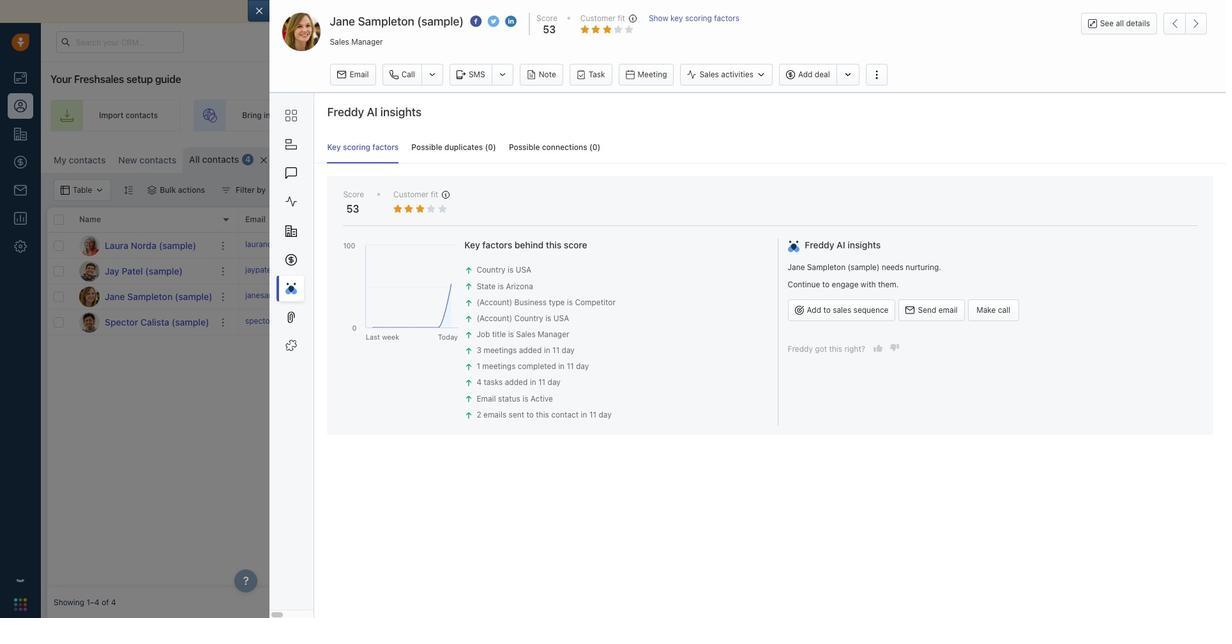 Task type: describe. For each thing, give the bounding box(es) containing it.
contact inside button
[[1186, 153, 1214, 163]]

next
[[437, 215, 454, 224]]

by
[[257, 185, 266, 195]]

peterson for 50
[[765, 292, 797, 301]]

12
[[297, 155, 306, 165]]

meeting button
[[619, 64, 674, 86]]

1 vertical spatial fit
[[431, 190, 438, 199]]

call
[[998, 305, 1011, 315]]

key
[[671, 13, 683, 23]]

day for 4 tasks added in 11 day
[[548, 378, 561, 387]]

0 horizontal spatial sales
[[749, 6, 771, 17]]

patel
[[122, 265, 143, 276]]

1 vertical spatial freddy
[[805, 240, 835, 251]]

spectorcalista@gmail.com link
[[245, 315, 340, 329]]

container_wx8msf4aqz5i3rn1 image
[[222, 186, 231, 195]]

james for 37
[[740, 241, 763, 250]]

email inside grid
[[245, 215, 266, 224]]

(account) for (account) country is usa
[[477, 314, 512, 323]]

54
[[533, 316, 546, 328]]

note button
[[520, 64, 563, 86]]

customize table button
[[946, 148, 1034, 169]]

(sample) inside jay patel (sample) link
[[145, 265, 183, 276]]

new
[[118, 155, 137, 165]]

0 horizontal spatial customer fit
[[394, 190, 438, 199]]

state is arizona
[[477, 281, 533, 291]]

container_wx8msf4aqz5i3rn1 image for bulk
[[148, 186, 157, 195]]

in for 4 tasks added in 11 day
[[530, 378, 536, 387]]

1 vertical spatial sampleton
[[807, 262, 846, 272]]

2 emails sent to this contact in 11 day
[[477, 410, 612, 419]]

qualified for 50
[[834, 292, 866, 301]]

to for jaypatelsample@gmail.com + click to add
[[368, 265, 375, 275]]

is right state on the left top of page
[[498, 281, 504, 291]]

unqualified
[[834, 266, 875, 276]]

and
[[486, 6, 502, 17]]

laura norda (sample) link
[[105, 239, 196, 252]]

1 vertical spatial score
[[343, 190, 364, 199]]

note
[[539, 70, 556, 79]]

tags
[[629, 215, 646, 224]]

qualified for 37
[[834, 241, 866, 250]]

meetings for 3
[[484, 346, 517, 355]]

0 vertical spatial import
[[685, 6, 713, 17]]

jaypatelsample@gmail.com link
[[245, 264, 343, 278]]

jaypatelsample@gmail.com
[[245, 265, 343, 275]]

spectorcalista@gmail.com 3684945781
[[245, 316, 388, 326]]

widgetz.io (sample) link
[[916, 292, 989, 301]]

make call
[[977, 305, 1011, 315]]

2 james peterson from the top
[[740, 266, 797, 276]]

got
[[815, 344, 827, 354]]

engage
[[832, 280, 859, 289]]

row group containing laura norda (sample)
[[47, 233, 239, 335]]

2 horizontal spatial email
[[477, 394, 496, 403]]

filter
[[236, 185, 255, 195]]

is right status
[[523, 394, 529, 403]]

email status is active
[[477, 394, 553, 403]]

⌘ o
[[347, 155, 362, 165]]

all inside see all details button
[[1116, 19, 1124, 28]]

0 vertical spatial jane sampleton (sample)
[[330, 15, 464, 28]]

1 horizontal spatial customer fit
[[581, 13, 625, 23]]

jane sampleton (sample) link
[[105, 290, 212, 303]]

0 vertical spatial freddy
[[327, 105, 364, 119]]

11 for 4 tasks added in 11 day
[[539, 378, 546, 387]]

linkedin circled image
[[505, 15, 517, 28]]

active
[[531, 394, 553, 403]]

import for import contacts link
[[99, 111, 124, 120]]

0 vertical spatial fit
[[618, 13, 625, 23]]

send email button
[[899, 300, 965, 321]]

import for import contacts button
[[1058, 153, 1083, 163]]

sales for sales manager
[[330, 37, 349, 46]]

press space to select this row. row containing jay patel (sample)
[[47, 259, 239, 284]]

possible for possible duplicates (0)
[[412, 143, 443, 152]]

them.
[[878, 280, 899, 289]]

(0) for possible duplicates (0)
[[485, 143, 496, 152]]

2 vertical spatial 4
[[111, 598, 116, 608]]

0 horizontal spatial of
[[102, 598, 109, 608]]

show key scoring factors link
[[649, 13, 740, 37]]

account
[[916, 215, 947, 224]]

twitter circled image
[[488, 15, 499, 28]]

james for 54
[[740, 317, 763, 327]]

(account) for (account) business type is competitor
[[477, 297, 512, 307]]

53 button
[[540, 24, 556, 35]]

2 james from the top
[[740, 266, 763, 276]]

scoring inside show key scoring factors link
[[685, 13, 712, 23]]

1 vertical spatial jane
[[788, 262, 805, 272]]

techcave (sample)
[[916, 317, 984, 327]]

dialog containing jane sampleton (sample)
[[248, 0, 1227, 618]]

with
[[861, 280, 876, 289]]

2 horizontal spatial factors
[[714, 13, 740, 23]]

0 vertical spatial score 53
[[537, 13, 558, 35]]

lauranordasample@gmail.com link
[[245, 239, 354, 252]]

business
[[515, 297, 547, 307]]

to for 2 emails sent to this contact in 11 day
[[527, 410, 534, 419]]

1 horizontal spatial jane
[[330, 15, 355, 28]]

spector calista (sample)
[[105, 317, 209, 327]]

1 vertical spatial usa
[[554, 314, 569, 323]]

activities
[[721, 70, 754, 79]]

sales up "3 meetings added in 11 day"
[[516, 330, 536, 339]]

added for meetings
[[519, 346, 542, 355]]

0 vertical spatial insights
[[381, 105, 422, 119]]

1 vertical spatial manager
[[538, 330, 570, 339]]

james peterson for 37
[[740, 241, 797, 250]]

1–4
[[87, 598, 100, 608]]

3
[[477, 346, 482, 355]]

e
[[916, 266, 921, 276]]

add contact button
[[1151, 148, 1220, 169]]

0 vertical spatial manager
[[351, 37, 383, 46]]

+ add task for 54
[[437, 317, 476, 327]]

behind
[[515, 240, 544, 251]]

3684932360
[[341, 291, 389, 300]]

country is usa
[[477, 265, 532, 275]]

nurturing.
[[906, 262, 941, 272]]

1 vertical spatial country
[[515, 314, 543, 323]]

j image
[[79, 261, 100, 281]]

connect your mailbox link
[[288, 6, 383, 17]]

2 vertical spatial this
[[536, 410, 549, 419]]

0 vertical spatial all
[[716, 6, 725, 17]]

possible for possible connections (0)
[[509, 143, 540, 152]]

bulk
[[160, 185, 176, 195]]

bulk actions
[[160, 185, 205, 195]]

1 horizontal spatial sampleton
[[358, 15, 414, 28]]

connect your mailbox to improve deliverability and enable 2-way sync of email conversations. import all your sales data
[[288, 6, 792, 17]]

scoring inside the key scoring factors 'link'
[[343, 143, 371, 152]]

2 vertical spatial container_wx8msf4aqz5i3rn1 image
[[437, 292, 446, 301]]

james peterson for 50
[[740, 292, 797, 301]]

emails
[[484, 410, 507, 419]]

meetings for 1
[[483, 362, 516, 371]]

key for key factors behind this score
[[465, 240, 480, 251]]

0 vertical spatial of
[[585, 6, 594, 17]]

(sample) up widgetz.io (sample)
[[943, 266, 974, 276]]

1 vertical spatial freddy ai insights
[[805, 240, 881, 251]]

day for 1 meetings completed in 11 day
[[576, 362, 589, 371]]

factors inside 'link'
[[373, 143, 399, 152]]

0 vertical spatial score
[[537, 13, 558, 23]]

send email
[[918, 305, 958, 315]]

jane sampleton (sample) inside press space to select this row. row
[[105, 291, 212, 302]]

call
[[402, 70, 415, 79]]

invite your team link
[[359, 100, 490, 132]]

possible duplicates (0) link
[[412, 132, 496, 164]]

is right title
[[508, 330, 514, 339]]

phone
[[363, 215, 386, 224]]

jay patel (sample)
[[105, 265, 183, 276]]

meeting
[[638, 70, 667, 79]]

(sample) inside laura norda (sample) link
[[159, 240, 196, 251]]

l image
[[79, 235, 100, 256]]

1 vertical spatial this
[[829, 344, 843, 354]]

status
[[820, 215, 845, 224]]

+ for jaypatelsample@gmail.com
[[437, 266, 442, 276]]

score
[[564, 240, 587, 251]]

task
[[589, 70, 605, 79]]

guide
[[155, 73, 181, 85]]

website
[[273, 111, 301, 120]]

key scoring factors
[[327, 143, 399, 152]]

1 vertical spatial customer
[[394, 190, 429, 199]]

1
[[477, 362, 480, 371]]

37
[[533, 240, 545, 251]]

janesampleton@gmail.com
[[245, 291, 342, 300]]

0 vertical spatial usa
[[516, 265, 532, 275]]

contacts inside button
[[1085, 153, 1117, 163]]

sms button
[[450, 64, 492, 86]]

possible connections (0)
[[509, 143, 601, 152]]

add inside the add to sales sequence button
[[807, 305, 822, 315]]

sales owner
[[724, 215, 770, 224]]

click
[[348, 265, 366, 275]]

import contacts for import contacts button
[[1058, 153, 1117, 163]]

1 horizontal spatial ai
[[837, 240, 846, 251]]

freshsales
[[74, 73, 124, 85]]

100
[[343, 242, 356, 250]]

filter by
[[236, 185, 266, 195]]

title
[[492, 330, 506, 339]]

conversations.
[[621, 6, 683, 17]]

arizona
[[506, 281, 533, 291]]

completed
[[518, 362, 556, 371]]

bring in website leads link
[[194, 100, 346, 132]]

0 vertical spatial email
[[596, 6, 619, 17]]

next activity
[[437, 215, 484, 224]]

team
[[448, 111, 467, 120]]

job
[[477, 330, 490, 339]]

qualified for 54
[[834, 317, 866, 327]]

1 horizontal spatial insights
[[848, 240, 881, 251]]



Task type: vqa. For each thing, say whether or not it's contained in the screenshot.
New contacts button
yes



Task type: locate. For each thing, give the bounding box(es) containing it.
to right sent
[[527, 410, 534, 419]]

your for mailbox
[[326, 6, 345, 17]]

0 horizontal spatial possible
[[412, 143, 443, 152]]

1 vertical spatial qualified
[[834, 292, 866, 301]]

2 horizontal spatial your
[[728, 6, 746, 17]]

insights down 'call' button
[[381, 105, 422, 119]]

53 up the "work"
[[346, 203, 359, 215]]

sales for sales owner
[[724, 215, 745, 224]]

usa down "type"
[[554, 314, 569, 323]]

container_wx8msf4aqz5i3rn1 image left 'bulk'
[[148, 186, 157, 195]]

1 (account) from the top
[[477, 297, 512, 307]]

0 vertical spatial import contacts
[[99, 111, 158, 120]]

0 vertical spatial ai
[[367, 105, 378, 119]]

press space to select this row. row containing laura norda (sample)
[[47, 233, 239, 259]]

dialog
[[248, 0, 1227, 618]]

grid
[[47, 206, 1220, 588]]

1 vertical spatial added
[[505, 378, 528, 387]]

add inside add contact button
[[1169, 153, 1183, 163]]

press space to select this row. row containing 37
[[239, 233, 1220, 259]]

new contacts button
[[112, 148, 183, 173], [118, 155, 176, 165]]

techcave (sample) link
[[916, 317, 984, 327]]

1 vertical spatial ai
[[837, 240, 846, 251]]

possible duplicates (0)
[[412, 143, 496, 152]]

task button
[[570, 64, 612, 86]]

+ for spectorcalista@gmail.com
[[437, 317, 442, 327]]

0 vertical spatial 4
[[246, 155, 251, 164]]

(sample) right norda
[[159, 240, 196, 251]]

e corp (sample)
[[916, 266, 974, 276]]

make call link
[[968, 300, 1019, 328]]

1 horizontal spatial sales
[[833, 305, 852, 315]]

0 horizontal spatial container_wx8msf4aqz5i3rn1 image
[[148, 186, 157, 195]]

Search your CRM... text field
[[56, 31, 184, 53]]

1 vertical spatial key
[[465, 240, 480, 251]]

1 qualified from the top
[[834, 241, 866, 250]]

1 possible from the left
[[412, 143, 443, 152]]

usa up arizona
[[516, 265, 532, 275]]

1 horizontal spatial score 53
[[537, 13, 558, 35]]

score 53 left "sync" at the top left of page
[[537, 13, 558, 35]]

all contacts 4
[[189, 154, 251, 165]]

0 horizontal spatial country
[[477, 265, 506, 275]]

4 james from the top
[[740, 317, 763, 327]]

53 down way
[[543, 24, 556, 35]]

container_wx8msf4aqz5i3rn1 image inside bulk actions button
[[148, 186, 157, 195]]

customize table
[[966, 153, 1026, 163]]

1 horizontal spatial key
[[465, 240, 480, 251]]

4 right the 1–4
[[111, 598, 116, 608]]

(sample)
[[417, 15, 464, 28], [159, 240, 196, 251], [848, 262, 880, 272], [145, 265, 183, 276], [943, 266, 974, 276], [175, 291, 212, 302], [957, 292, 989, 301], [172, 317, 209, 327], [952, 317, 984, 327]]

1 horizontal spatial factors
[[483, 240, 512, 251]]

import contacts link
[[50, 100, 181, 132]]

0 vertical spatial meetings
[[484, 346, 517, 355]]

laura
[[105, 240, 128, 251]]

0 horizontal spatial usa
[[516, 265, 532, 275]]

53
[[543, 24, 556, 35], [346, 203, 359, 215]]

sales left the owner
[[724, 215, 745, 224]]

import right key
[[685, 6, 713, 17]]

0 horizontal spatial 53
[[346, 203, 359, 215]]

scoring up ⌘ o
[[343, 143, 371, 152]]

email up techcave (sample)
[[939, 305, 958, 315]]

3 james from the top
[[740, 292, 763, 301]]

freddy
[[327, 105, 364, 119], [805, 240, 835, 251], [788, 344, 813, 354]]

your freshsales setup guide
[[50, 73, 181, 85]]

row group
[[47, 233, 239, 335], [239, 233, 1220, 335]]

right?
[[845, 344, 866, 354]]

to inside button
[[824, 305, 831, 315]]

0 horizontal spatial fit
[[431, 190, 438, 199]]

(sample) down make
[[952, 317, 984, 327]]

2 vertical spatial + add task
[[437, 317, 476, 327]]

mailbox
[[348, 6, 380, 17]]

jane right j icon
[[105, 291, 125, 302]]

2 possible from the left
[[509, 143, 540, 152]]

key inside 'link'
[[327, 143, 341, 152]]

container_wx8msf4aqz5i3rn1 image for customize
[[954, 154, 963, 163]]

qualified down add to sales sequence
[[834, 317, 866, 327]]

1 (0) from the left
[[485, 143, 496, 152]]

see
[[1100, 19, 1114, 28]]

to for connect your mailbox to improve deliverability and enable 2-way sync of email conversations. import all your sales data
[[383, 6, 391, 17]]

key down activity
[[465, 240, 480, 251]]

this down active
[[536, 410, 549, 419]]

sync
[[563, 6, 583, 17]]

state
[[477, 281, 496, 291]]

qualified down 'engage'
[[834, 292, 866, 301]]

of right the 1–4
[[102, 598, 109, 608]]

0 vertical spatial customer
[[581, 13, 616, 23]]

1 vertical spatial customer fit
[[394, 190, 438, 199]]

add inside "add deal" button
[[798, 70, 813, 79]]

improve
[[394, 6, 427, 17]]

1 vertical spatial task
[[460, 266, 476, 276]]

1 horizontal spatial email
[[939, 305, 958, 315]]

jaypatelsample@gmail.com + click to add
[[245, 265, 391, 275]]

0 vertical spatial factors
[[714, 13, 740, 23]]

4
[[246, 155, 251, 164], [477, 378, 482, 387], [111, 598, 116, 608]]

0 horizontal spatial sampleton
[[127, 291, 173, 302]]

2 task from the top
[[460, 266, 476, 276]]

work phone
[[341, 215, 386, 224]]

manager down 54
[[538, 330, 570, 339]]

1 vertical spatial 53
[[346, 203, 359, 215]]

jane up continue at the top of the page
[[788, 262, 805, 272]]

0
[[352, 324, 357, 332]]

s image
[[79, 312, 100, 332]]

1 horizontal spatial possible
[[509, 143, 540, 152]]

2 horizontal spatial import
[[1058, 153, 1083, 163]]

scoring right key
[[685, 13, 712, 23]]

3 james peterson from the top
[[740, 292, 797, 301]]

0 horizontal spatial 4
[[111, 598, 116, 608]]

(0) inside "possible connections (0)" link
[[590, 143, 601, 152]]

key factors behind this score
[[465, 240, 587, 251]]

0 horizontal spatial ai
[[367, 105, 378, 119]]

email right "sync" at the top left of page
[[596, 6, 619, 17]]

container_wx8msf4aqz5i3rn1 image
[[954, 154, 963, 163], [148, 186, 157, 195], [437, 292, 446, 301]]

spectorcalista@gmail.com
[[245, 316, 340, 326]]

press space to select this row. row containing jaypatelsample@gmail.com
[[239, 259, 1220, 284]]

0 vertical spatial country
[[477, 265, 506, 275]]

(0) right duplicates
[[485, 143, 496, 152]]

0 vertical spatial 53
[[543, 24, 556, 35]]

1 horizontal spatial 53
[[543, 24, 556, 35]]

my
[[54, 155, 66, 165]]

(0) right connections
[[590, 143, 601, 152]]

2 (0) from the left
[[590, 143, 601, 152]]

this
[[546, 240, 562, 251], [829, 344, 843, 354], [536, 410, 549, 419]]

2 + add task from the top
[[437, 266, 476, 276]]

task for 54
[[460, 317, 476, 327]]

continue to engage with them.
[[788, 280, 899, 289]]

1 task from the top
[[460, 241, 476, 250]]

12 more...
[[297, 155, 334, 165]]

score up 37
[[533, 215, 555, 224]]

1 vertical spatial import contacts
[[1058, 153, 1117, 163]]

sales
[[749, 6, 771, 17], [833, 305, 852, 315]]

your left mailbox
[[326, 6, 345, 17]]

0 horizontal spatial import
[[99, 111, 124, 120]]

email down sales manager
[[350, 70, 369, 79]]

leads
[[303, 111, 323, 120]]

(0) for possible connections (0)
[[590, 143, 601, 152]]

j image
[[79, 287, 100, 307]]

3684932360 link
[[341, 290, 389, 304]]

spector calista (sample) link
[[105, 316, 209, 329]]

your for team
[[430, 111, 446, 120]]

4 peterson from the top
[[765, 317, 797, 327]]

0 horizontal spatial email
[[245, 215, 266, 224]]

bulk actions button
[[139, 180, 213, 201]]

0 vertical spatial scoring
[[685, 13, 712, 23]]

1 horizontal spatial all
[[1116, 19, 1124, 28]]

1 vertical spatial (account)
[[477, 314, 512, 323]]

fit up next
[[431, 190, 438, 199]]

james for 50
[[740, 292, 763, 301]]

4167348672 link
[[341, 239, 387, 252]]

1 horizontal spatial scoring
[[685, 13, 712, 23]]

deal
[[815, 70, 830, 79]]

to right mailbox
[[383, 6, 391, 17]]

duplicates
[[445, 143, 483, 152]]

0 vertical spatial key
[[327, 143, 341, 152]]

container_wx8msf4aqz5i3rn1 image left the customize at the right of the page
[[954, 154, 963, 163]]

sales for sales activities
[[700, 70, 719, 79]]

3 qualified from the top
[[834, 317, 866, 327]]

50
[[533, 291, 545, 302]]

2 (account) from the top
[[477, 314, 512, 323]]

widgetz.io (sample)
[[916, 292, 989, 301]]

1 vertical spatial contact
[[551, 410, 579, 419]]

freddy ai insights
[[327, 105, 422, 119], [805, 240, 881, 251]]

cell
[[1005, 233, 1220, 258], [622, 259, 718, 284], [1005, 259, 1220, 284], [622, 284, 718, 309], [1005, 284, 1220, 309], [622, 310, 718, 335], [1005, 310, 1220, 335]]

+ add task up today
[[437, 317, 476, 327]]

is right "type"
[[567, 297, 573, 307]]

insights up the 'jane sampleton (sample) needs nurturing.' at the right top
[[848, 240, 881, 251]]

job title is sales manager
[[477, 330, 570, 339]]

(sample) inside spector calista (sample) link
[[172, 317, 209, 327]]

score up the "work"
[[343, 190, 364, 199]]

task for 37
[[460, 241, 476, 250]]

+ for lauranordasample@gmail.com
[[437, 241, 442, 250]]

table
[[1008, 153, 1026, 163]]

freddy right leads
[[327, 105, 364, 119]]

1 + add task from the top
[[437, 241, 476, 250]]

show key scoring factors
[[649, 13, 740, 23]]

3 peterson from the top
[[765, 292, 797, 301]]

in for 1 meetings completed in 11 day
[[558, 362, 565, 371]]

qualified up the 'jane sampleton (sample) needs nurturing.' at the right top
[[834, 241, 866, 250]]

key up more...
[[327, 143, 341, 152]]

all
[[189, 154, 200, 165]]

press space to select this row. row containing 54
[[239, 310, 1220, 335]]

scoring
[[685, 13, 712, 23], [343, 143, 371, 152]]

meetings down title
[[484, 346, 517, 355]]

0 vertical spatial customer fit
[[581, 13, 625, 23]]

peterson for 37
[[765, 241, 797, 250]]

press space to select this row. row containing 50
[[239, 284, 1220, 310]]

day for 3 meetings added in 11 day
[[562, 346, 575, 355]]

grid containing 37
[[47, 206, 1220, 588]]

press space to select this row. row
[[47, 233, 239, 259], [239, 233, 1220, 259], [47, 259, 239, 284], [239, 259, 1220, 284], [47, 284, 239, 310], [239, 284, 1220, 310], [47, 310, 239, 335], [239, 310, 1220, 335]]

in
[[264, 111, 270, 120], [544, 346, 550, 355], [558, 362, 565, 371], [530, 378, 536, 387], [581, 410, 587, 419]]

1 horizontal spatial country
[[515, 314, 543, 323]]

1 horizontal spatial container_wx8msf4aqz5i3rn1 image
[[437, 292, 446, 301]]

(account) up title
[[477, 314, 512, 323]]

1 vertical spatial all
[[1116, 19, 1124, 28]]

row group containing 37
[[239, 233, 1220, 335]]

add
[[798, 70, 813, 79], [1169, 153, 1183, 163], [444, 241, 458, 250], [444, 266, 458, 276], [807, 305, 822, 315], [444, 317, 458, 327]]

import all your sales data link
[[685, 6, 794, 17]]

0 vertical spatial this
[[546, 240, 562, 251]]

to inside row
[[368, 265, 375, 275]]

to left 'engage'
[[823, 280, 830, 289]]

sales inside button
[[833, 305, 852, 315]]

email down tasks
[[477, 394, 496, 403]]

sales down continue to engage with them.
[[833, 305, 852, 315]]

(sample) up the "jane sampleton (sample)" link
[[145, 265, 183, 276]]

(sample) up with
[[848, 262, 880, 272]]

0 vertical spatial task
[[460, 241, 476, 250]]

2 vertical spatial freddy
[[788, 344, 813, 354]]

freddy ai insights down "status"
[[805, 240, 881, 251]]

1 horizontal spatial your
[[430, 111, 446, 120]]

of right "sync" at the top left of page
[[585, 6, 594, 17]]

2 vertical spatial score
[[533, 215, 555, 224]]

0 horizontal spatial manager
[[351, 37, 383, 46]]

2 vertical spatial import
[[1058, 153, 1083, 163]]

bring in website leads
[[242, 111, 323, 120]]

jane sampleton (sample) up sales manager
[[330, 15, 464, 28]]

4 james peterson from the top
[[740, 317, 797, 327]]

1 horizontal spatial of
[[585, 6, 594, 17]]

0 horizontal spatial score 53
[[343, 190, 364, 215]]

in for 3 meetings added in 11 day
[[544, 346, 550, 355]]

2 vertical spatial qualified
[[834, 317, 866, 327]]

close image
[[1207, 8, 1214, 15]]

0 horizontal spatial jane
[[105, 291, 125, 302]]

manager
[[351, 37, 383, 46], [538, 330, 570, 339]]

key for key scoring factors
[[327, 143, 341, 152]]

sequence
[[854, 305, 889, 315]]

0 vertical spatial sales
[[749, 6, 771, 17]]

all right see
[[1116, 19, 1124, 28]]

of
[[585, 6, 594, 17], [102, 598, 109, 608]]

+ add task for 37
[[437, 241, 476, 250]]

all right key
[[716, 6, 725, 17]]

0 horizontal spatial customer
[[394, 190, 429, 199]]

score up the 53 button
[[537, 13, 558, 23]]

import contacts group
[[1041, 148, 1145, 169]]

sales down connect your mailbox link
[[330, 37, 349, 46]]

4 inside all contacts 4
[[246, 155, 251, 164]]

added up 1 meetings completed in 11 day
[[519, 346, 542, 355]]

0 vertical spatial contact
[[1186, 153, 1214, 163]]

james peterson for 54
[[740, 317, 797, 327]]

(sample) inside the "jane sampleton (sample)" link
[[175, 291, 212, 302]]

2 qualified from the top
[[834, 292, 866, 301]]

(0) inside possible duplicates (0) link
[[485, 143, 496, 152]]

0 horizontal spatial freddy ai insights
[[327, 105, 422, 119]]

my contacts
[[54, 155, 106, 165]]

way
[[544, 6, 561, 17]]

(account) down state on the left top of page
[[477, 297, 512, 307]]

(account) business type is competitor
[[477, 297, 616, 307]]

1 horizontal spatial customer
[[581, 13, 616, 23]]

is up state is arizona
[[508, 265, 514, 275]]

(account) country is usa
[[477, 314, 569, 323]]

freddy left the got
[[788, 344, 813, 354]]

contacts
[[126, 111, 158, 120], [1085, 153, 1117, 163], [202, 154, 239, 165], [69, 155, 106, 165], [140, 155, 176, 165]]

(sample) left facebook circled icon
[[417, 15, 464, 28]]

email inside button
[[350, 70, 369, 79]]

email
[[350, 70, 369, 79], [245, 215, 266, 224], [477, 394, 496, 403]]

sampleton down jay patel (sample) link
[[127, 291, 173, 302]]

freshworks switcher image
[[14, 598, 27, 611]]

press space to select this row. row containing spector calista (sample)
[[47, 310, 239, 335]]

sales left data
[[749, 6, 771, 17]]

added up email status is active
[[505, 378, 528, 387]]

container_wx8msf4aqz5i3rn1 image up today
[[437, 292, 446, 301]]

ai down "status"
[[837, 240, 846, 251]]

jane up sales manager
[[330, 15, 355, 28]]

jane sampleton (sample) up spector calista (sample)
[[105, 291, 212, 302]]

laura norda (sample)
[[105, 240, 196, 251]]

email down "filter by"
[[245, 215, 266, 224]]

meetings up tasks
[[483, 362, 516, 371]]

freddy down "status"
[[805, 240, 835, 251]]

press space to select this row. row containing jane sampleton (sample)
[[47, 284, 239, 310]]

added for tasks
[[505, 378, 528, 387]]

1 peterson from the top
[[765, 241, 797, 250]]

container_wx8msf4aqz5i3rn1 image inside customize table button
[[954, 154, 963, 163]]

jay
[[105, 265, 119, 276]]

3 meetings added in 11 day
[[477, 346, 575, 355]]

freddy got this right?
[[788, 344, 866, 354]]

0 horizontal spatial scoring
[[343, 143, 371, 152]]

0 horizontal spatial jane sampleton (sample)
[[105, 291, 212, 302]]

score 53
[[537, 13, 558, 35], [343, 190, 364, 215]]

score
[[537, 13, 558, 23], [343, 190, 364, 199], [533, 215, 555, 224]]

2 vertical spatial sampleton
[[127, 291, 173, 302]]

import right table
[[1058, 153, 1083, 163]]

your left team at the left of page
[[430, 111, 446, 120]]

score 53 up the "work"
[[343, 190, 364, 215]]

2 horizontal spatial 4
[[477, 378, 482, 387]]

11 for 3 meetings added in 11 day
[[553, 346, 560, 355]]

4 up "filter by"
[[246, 155, 251, 164]]

this right 37
[[546, 240, 562, 251]]

name
[[79, 215, 101, 224]]

is right 54
[[546, 314, 552, 323]]

0 horizontal spatial all
[[716, 6, 725, 17]]

12 more... button
[[279, 151, 341, 169]]

name row
[[47, 208, 239, 233]]

1 vertical spatial email
[[245, 215, 266, 224]]

details
[[1127, 19, 1150, 28]]

sent
[[509, 410, 525, 419]]

see all details
[[1100, 19, 1150, 28]]

sampleton up continue to engage with them.
[[807, 262, 846, 272]]

+ add task down next activity
[[437, 241, 476, 250]]

sales inside grid
[[724, 215, 745, 224]]

1 james peterson from the top
[[740, 241, 797, 250]]

4 left tasks
[[477, 378, 482, 387]]

import contacts for import contacts link
[[99, 111, 158, 120]]

peterson for 54
[[765, 317, 797, 327]]

(sample) right calista
[[172, 317, 209, 327]]

3 + add task from the top
[[437, 317, 476, 327]]

country down business
[[515, 314, 543, 323]]

connect
[[288, 6, 324, 17]]

email inside 'button'
[[939, 305, 958, 315]]

2 peterson from the top
[[765, 266, 797, 276]]

(sample) up make
[[957, 292, 989, 301]]

2 vertical spatial factors
[[483, 240, 512, 251]]

4 inside 'dialog'
[[477, 378, 482, 387]]

11
[[553, 346, 560, 355], [567, 362, 574, 371], [539, 378, 546, 387], [590, 410, 597, 419]]

1 vertical spatial email
[[939, 305, 958, 315]]

1 vertical spatial 4
[[477, 378, 482, 387]]

e corp (sample) link
[[916, 266, 974, 276]]

to left add
[[368, 265, 375, 275]]

3 task from the top
[[460, 317, 476, 327]]

facebook circled image
[[470, 15, 482, 28]]

customer fit up next
[[394, 190, 438, 199]]

possible down invite your team link
[[412, 143, 443, 152]]

sampleton inside press space to select this row. row
[[127, 291, 173, 302]]

type
[[549, 297, 565, 307]]

factors
[[714, 13, 740, 23], [373, 143, 399, 152], [483, 240, 512, 251]]

tasks
[[484, 378, 503, 387]]

(sample) up spector calista (sample)
[[175, 291, 212, 302]]

1 vertical spatial meetings
[[483, 362, 516, 371]]

customer fit right way
[[581, 13, 625, 23]]

1 james from the top
[[740, 241, 763, 250]]

2 row group from the left
[[239, 233, 1220, 335]]

freddy ai insights up key scoring factors
[[327, 105, 422, 119]]

your left data
[[728, 6, 746, 17]]

import inside button
[[1058, 153, 1083, 163]]

1 row group from the left
[[47, 233, 239, 335]]

ai up key scoring factors
[[367, 105, 378, 119]]

0 horizontal spatial your
[[326, 6, 345, 17]]

call button
[[382, 64, 422, 86]]

contact
[[1186, 153, 1214, 163], [551, 410, 579, 419]]

1 vertical spatial + add task
[[437, 266, 476, 276]]

2 vertical spatial task
[[460, 317, 476, 327]]

2 horizontal spatial container_wx8msf4aqz5i3rn1 image
[[954, 154, 963, 163]]

2 horizontal spatial jane
[[788, 262, 805, 272]]

11 for 1 meetings completed in 11 day
[[567, 362, 574, 371]]

manager down mailbox
[[351, 37, 383, 46]]

in inside bring in website leads link
[[264, 111, 270, 120]]

sampleton up sales manager
[[358, 15, 414, 28]]

o
[[357, 155, 362, 165]]

country up state on the left top of page
[[477, 265, 506, 275]]

this right the got
[[829, 344, 843, 354]]

1 vertical spatial jane sampleton (sample)
[[105, 291, 212, 302]]

import down your freshsales setup guide
[[99, 111, 124, 120]]

1 horizontal spatial contact
[[1186, 153, 1214, 163]]

sales left 'activities'
[[700, 70, 719, 79]]

import contacts inside button
[[1058, 153, 1117, 163]]

to down continue to engage with them.
[[824, 305, 831, 315]]



